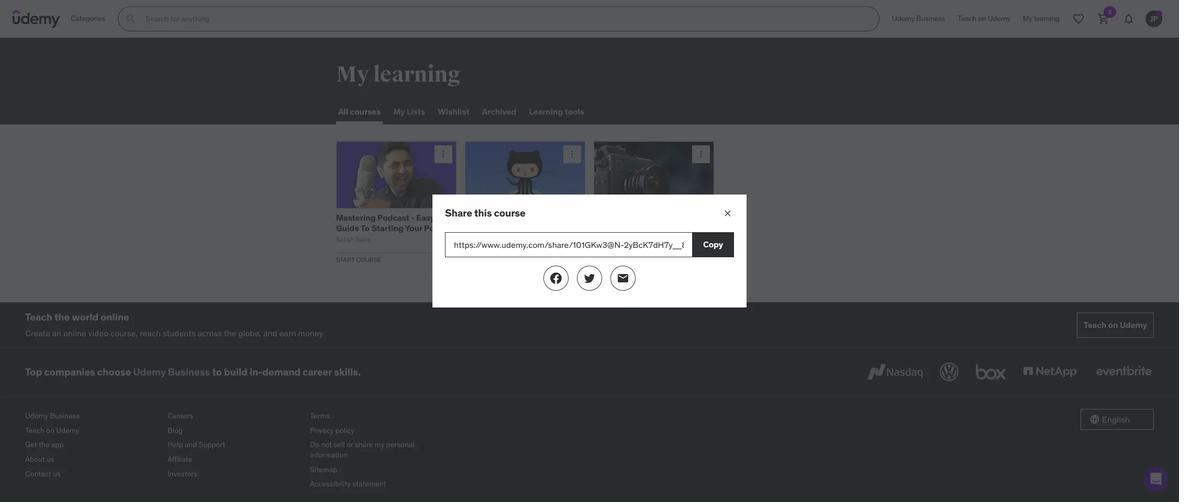 Task type: describe. For each thing, give the bounding box(es) containing it.
teach inside teach the world online create an online video course, reach students across the globe, and earn money
[[25, 311, 52, 324]]

mastering game design camera movements in arcade studio link
[[594, 213, 713, 243]]

my for my learning
[[336, 61, 369, 88]]

contact us link
[[25, 467, 159, 482]]

0 vertical spatial teach on udemy
[[958, 14, 1011, 23]]

english
[[1102, 415, 1130, 425]]

gaire
[[355, 236, 370, 243]]

teach the world online create an online video course, reach students across the globe, and earn money
[[25, 311, 323, 339]]

mastering podcast -  easy guide to starting your podcast link
[[336, 213, 456, 233]]

start course for mastering game design camera movements in arcade studio
[[594, 256, 639, 264]]

-
[[411, 213, 414, 223]]

about
[[25, 455, 45, 464]]

demand
[[262, 366, 301, 378]]

camera
[[594, 223, 624, 233]]

[ school of game design ]
[[594, 236, 666, 243]]

volkswagen image
[[938, 361, 961, 384]]

terms
[[310, 412, 330, 421]]

0 vertical spatial us
[[47, 455, 54, 464]]

all courses
[[338, 107, 381, 117]]

wishlist
[[438, 107, 469, 117]]

money
[[298, 328, 323, 339]]

companies
[[44, 366, 95, 378]]

your
[[405, 223, 422, 233]]

in-
[[250, 366, 262, 378]]

crash
[[515, 213, 537, 223]]

course
[[494, 207, 526, 219]]

0 vertical spatial the
[[54, 311, 70, 324]]

2 medium image from the left
[[583, 272, 596, 285]]

top companies choose udemy business to build in-demand career skills.
[[25, 366, 361, 378]]

start for git & github crash course: create a repository from scratch!
[[465, 256, 484, 264]]

1 vertical spatial teach on udemy link
[[1077, 313, 1154, 338]]

help
[[168, 441, 183, 450]]

from
[[543, 223, 563, 233]]

or
[[347, 441, 353, 450]]

skills.
[[334, 366, 361, 378]]

share
[[355, 441, 373, 450]]

netapp image
[[1021, 361, 1081, 384]]

choose
[[97, 366, 131, 378]]

privacy
[[310, 426, 334, 436]]

kalob taulien
[[465, 236, 502, 243]]

share this course
[[445, 207, 526, 219]]

starting
[[371, 223, 403, 233]]

investors link
[[168, 467, 302, 482]]

game inside mastering game design camera movements in arcade studio
[[635, 213, 658, 223]]

business for udemy business teach on udemy get the app about us contact us
[[50, 412, 80, 421]]

course for mastering game design camera movements in arcade studio
[[614, 256, 639, 264]]

none text field inside share this course dialog
[[445, 233, 692, 258]]

across
[[198, 328, 222, 339]]

my learning
[[336, 61, 461, 88]]

mastering game design camera movements in arcade studio
[[594, 213, 709, 243]]

udemy inside the udemy business link
[[892, 14, 915, 23]]

mastering for guide
[[336, 213, 376, 223]]

privacy policy link
[[310, 424, 444, 439]]

2 vertical spatial udemy business link
[[25, 410, 159, 424]]

reach
[[140, 328, 161, 339]]

share this course dialog
[[433, 195, 747, 308]]

and inside teach the world online create an online video course, reach students across the globe, and earn money
[[263, 328, 277, 339]]

all courses link
[[336, 99, 383, 125]]

start course for mastering podcast -  easy guide to starting your podcast
[[336, 256, 382, 264]]

guide
[[336, 223, 359, 233]]

contact
[[25, 470, 51, 479]]

kalob
[[465, 236, 481, 243]]

satish
[[336, 236, 354, 243]]

repository
[[499, 223, 542, 233]]

start course for git & github crash course: create a repository from scratch!
[[465, 256, 511, 264]]

1 horizontal spatial teach on udemy link
[[952, 6, 1017, 31]]

terms privacy policy do not sell or share my personal information sitemap accessibility statement
[[310, 412, 415, 489]]

information
[[310, 451, 348, 460]]

sitemap
[[310, 465, 337, 475]]

udemy image
[[13, 10, 60, 28]]

git & github crash course: create a repository from scratch! link
[[465, 213, 572, 243]]

affiliate
[[168, 455, 192, 464]]

of
[[618, 236, 624, 243]]

2 horizontal spatial the
[[224, 328, 236, 339]]

start for mastering game design camera movements in arcade studio
[[594, 256, 612, 264]]

studio
[[594, 233, 620, 243]]

careers blog help and support affiliate investors
[[168, 412, 225, 479]]

personal
[[386, 441, 415, 450]]

course for git & github crash course: create a repository from scratch!
[[485, 256, 511, 264]]

wishlist link
[[436, 99, 472, 125]]

course for mastering podcast -  easy guide to starting your podcast
[[356, 256, 382, 264]]

accessibility statement link
[[310, 478, 444, 492]]

app
[[51, 441, 64, 450]]

earn
[[279, 328, 296, 339]]

get
[[25, 441, 37, 450]]

udemy business
[[892, 14, 945, 23]]

on inside udemy business teach on udemy get the app about us contact us
[[46, 426, 54, 436]]

learning
[[373, 61, 461, 88]]



Task type: vqa. For each thing, say whether or not it's contained in the screenshot.
FROM
yes



Task type: locate. For each thing, give the bounding box(es) containing it.
0 horizontal spatial podcast
[[377, 213, 409, 223]]

world
[[72, 311, 98, 324]]

the
[[54, 311, 70, 324], [224, 328, 236, 339], [39, 441, 50, 450]]

1 horizontal spatial create
[[465, 223, 491, 233]]

1 vertical spatial us
[[53, 470, 61, 479]]

2 vertical spatial the
[[39, 441, 50, 450]]

0 horizontal spatial create
[[25, 328, 50, 339]]

blog
[[168, 426, 183, 436]]

teach on udemy
[[958, 14, 1011, 23], [1084, 320, 1147, 330]]

students
[[163, 328, 196, 339]]

0 vertical spatial my
[[336, 61, 369, 88]]

learning tools
[[529, 107, 584, 117]]

0 horizontal spatial medium image
[[550, 272, 562, 285]]

0 horizontal spatial and
[[185, 441, 197, 450]]

2 horizontal spatial course
[[614, 256, 639, 264]]

copy
[[703, 240, 723, 250]]

1 vertical spatial udemy business link
[[133, 366, 210, 378]]

0 horizontal spatial teach on udemy link
[[25, 424, 159, 439]]

mastering up gaire
[[336, 213, 376, 223]]

0 vertical spatial create
[[465, 223, 491, 233]]

start down kalob
[[465, 256, 484, 264]]

teach inside udemy business teach on udemy get the app about us contact us
[[25, 426, 44, 436]]

careers link
[[168, 410, 302, 424]]

and
[[263, 328, 277, 339], [185, 441, 197, 450]]

accessibility
[[310, 480, 351, 489]]

small image
[[1090, 415, 1100, 425]]

teach on udemy link
[[952, 6, 1017, 31], [1077, 313, 1154, 338], [25, 424, 159, 439]]

my up all courses
[[336, 61, 369, 88]]

sitemap link
[[310, 463, 444, 478]]

terms link
[[310, 410, 444, 424]]

2 course from the left
[[485, 256, 511, 264]]

online right an
[[63, 328, 86, 339]]

the up an
[[54, 311, 70, 324]]

the left globe,
[[224, 328, 236, 339]]

design
[[660, 213, 687, 223], [643, 236, 663, 243]]

start for mastering podcast -  easy guide to starting your podcast
[[336, 256, 355, 264]]

build
[[224, 366, 248, 378]]

0 horizontal spatial teach on udemy
[[958, 14, 1011, 23]]

medium image down of
[[617, 272, 629, 285]]

None text field
[[445, 233, 692, 258]]

sell
[[334, 441, 345, 450]]

0 vertical spatial design
[[660, 213, 687, 223]]

help and support link
[[168, 439, 302, 453]]

course down taulien
[[485, 256, 511, 264]]

2 horizontal spatial start
[[594, 256, 612, 264]]

podcast left - on the left of page
[[377, 213, 409, 223]]

0 vertical spatial on
[[978, 14, 986, 23]]

1 vertical spatial the
[[224, 328, 236, 339]]

affiliate link
[[168, 453, 302, 467]]

mastering inside mastering podcast -  easy guide to starting your podcast satish gaire
[[336, 213, 376, 223]]

medium image down [
[[583, 272, 596, 285]]

0 horizontal spatial my
[[336, 61, 369, 88]]

do not sell or share my personal information button
[[310, 439, 444, 463]]

mastering up studio
[[594, 213, 633, 223]]

this
[[474, 207, 492, 219]]

0 vertical spatial game
[[635, 213, 658, 223]]

copy button
[[692, 233, 734, 258]]

my for my lists
[[393, 107, 405, 117]]

1 horizontal spatial start
[[465, 256, 484, 264]]

english button
[[1081, 410, 1154, 431]]

1 vertical spatial teach on udemy
[[1084, 320, 1147, 330]]

courses
[[350, 107, 381, 117]]

movements
[[626, 223, 671, 233]]

on for teach on udemy link to the middle
[[1108, 320, 1118, 330]]

and inside careers blog help and support affiliate investors
[[185, 441, 197, 450]]

business inside udemy business teach on udemy get the app about us contact us
[[50, 412, 80, 421]]

1 vertical spatial business
[[168, 366, 210, 378]]

us right contact
[[53, 470, 61, 479]]

course
[[356, 256, 382, 264], [485, 256, 511, 264], [614, 256, 639, 264]]

business
[[916, 14, 945, 23], [168, 366, 210, 378], [50, 412, 80, 421]]

2 vertical spatial on
[[46, 426, 54, 436]]

the inside udemy business teach on udemy get the app about us contact us
[[39, 441, 50, 450]]

on for the middle teach on udemy link
[[978, 14, 986, 23]]

0 horizontal spatial business
[[50, 412, 80, 421]]

1 course from the left
[[356, 256, 382, 264]]

0 horizontal spatial start
[[336, 256, 355, 264]]

careers
[[168, 412, 193, 421]]

podcast
[[377, 213, 409, 223], [424, 223, 456, 233]]

2 horizontal spatial on
[[1108, 320, 1118, 330]]

course,
[[110, 328, 138, 339]]

1 horizontal spatial podcast
[[424, 223, 456, 233]]

to
[[212, 366, 222, 378]]

1 horizontal spatial teach on udemy
[[1084, 320, 1147, 330]]

0 vertical spatial udemy business link
[[886, 6, 952, 31]]

archived link
[[480, 99, 519, 125]]

create
[[465, 223, 491, 233], [25, 328, 50, 339]]

medium image
[[550, 272, 562, 285], [583, 272, 596, 285], [617, 272, 629, 285]]

support
[[199, 441, 225, 450]]

design down movements
[[643, 236, 663, 243]]

investors
[[168, 470, 197, 479]]

eventbrite image
[[1094, 361, 1154, 384]]

lists
[[407, 107, 425, 117]]

0 horizontal spatial the
[[39, 441, 50, 450]]

0 vertical spatial and
[[263, 328, 277, 339]]

3 start from the left
[[594, 256, 612, 264]]

0 horizontal spatial course
[[356, 256, 382, 264]]

podcast down 'share'
[[424, 223, 456, 233]]

statement
[[353, 480, 386, 489]]

2 start course from the left
[[465, 256, 511, 264]]

start course
[[336, 256, 382, 264], [465, 256, 511, 264], [594, 256, 639, 264]]

course down gaire
[[356, 256, 382, 264]]

my left lists
[[393, 107, 405, 117]]

start course down gaire
[[336, 256, 382, 264]]

my lists link
[[391, 99, 427, 125]]

school
[[597, 236, 617, 243]]

1 vertical spatial create
[[25, 328, 50, 339]]

1 vertical spatial design
[[643, 236, 663, 243]]

policy
[[335, 426, 355, 436]]

2 vertical spatial teach on udemy link
[[25, 424, 159, 439]]

0 horizontal spatial online
[[63, 328, 86, 339]]

0 horizontal spatial mastering
[[336, 213, 376, 223]]

course down [ school of game design ]
[[614, 256, 639, 264]]

1 start from the left
[[336, 256, 355, 264]]

2 start from the left
[[465, 256, 484, 264]]

in
[[673, 223, 680, 233]]

0 horizontal spatial start course
[[336, 256, 382, 264]]

0 vertical spatial business
[[916, 14, 945, 23]]

learning
[[529, 107, 563, 117]]

1 horizontal spatial my
[[393, 107, 405, 117]]

1 medium image from the left
[[550, 272, 562, 285]]

create left an
[[25, 328, 50, 339]]

0 vertical spatial teach on udemy link
[[952, 6, 1017, 31]]

2 horizontal spatial start course
[[594, 256, 639, 264]]

medium image down from
[[550, 272, 562, 285]]

1 horizontal spatial start course
[[465, 256, 511, 264]]

3 medium image from the left
[[617, 272, 629, 285]]

3 start course from the left
[[594, 256, 639, 264]]

taulien
[[483, 236, 502, 243]]

1 horizontal spatial on
[[978, 14, 986, 23]]

the right get
[[39, 441, 50, 450]]

1 horizontal spatial and
[[263, 328, 277, 339]]

game right of
[[625, 236, 642, 243]]

close modal image
[[723, 208, 733, 219]]

git
[[465, 213, 477, 223]]

[
[[594, 236, 596, 243]]

2 vertical spatial business
[[50, 412, 80, 421]]

and left the earn
[[263, 328, 277, 339]]

top
[[25, 366, 42, 378]]

1 start course from the left
[[336, 256, 382, 264]]

1 horizontal spatial the
[[54, 311, 70, 324]]

0 vertical spatial online
[[101, 311, 129, 324]]

udemy business teach on udemy get the app about us contact us
[[25, 412, 80, 479]]

us right about at the left bottom of page
[[47, 455, 54, 464]]

start down school
[[594, 256, 612, 264]]

2 horizontal spatial medium image
[[617, 272, 629, 285]]

video
[[88, 328, 108, 339]]

box image
[[974, 361, 1009, 384]]

2 horizontal spatial business
[[916, 14, 945, 23]]

1 horizontal spatial medium image
[[583, 272, 596, 285]]

mastering for movements
[[594, 213, 633, 223]]

1 vertical spatial and
[[185, 441, 197, 450]]

and right help
[[185, 441, 197, 450]]

1 horizontal spatial online
[[101, 311, 129, 324]]

&
[[478, 213, 484, 223]]

1 vertical spatial online
[[63, 328, 86, 339]]

1 horizontal spatial mastering
[[594, 213, 633, 223]]

easy
[[416, 213, 435, 223]]

not
[[321, 441, 332, 450]]

learning tools link
[[527, 99, 587, 125]]

my
[[336, 61, 369, 88], [393, 107, 405, 117]]

mastering inside mastering game design camera movements in arcade studio
[[594, 213, 633, 223]]

game
[[635, 213, 658, 223], [625, 236, 642, 243]]

udemy
[[892, 14, 915, 23], [988, 14, 1011, 23], [1120, 320, 1147, 330], [133, 366, 166, 378], [25, 412, 48, 421], [56, 426, 79, 436]]

online up course, at the left of page
[[101, 311, 129, 324]]

0 horizontal spatial on
[[46, 426, 54, 436]]

nasdaq image
[[865, 361, 925, 384]]

start course down kalob taulien
[[465, 256, 511, 264]]

start course down of
[[594, 256, 639, 264]]

create inside teach the world online create an online video course, reach students across the globe, and earn money
[[25, 328, 50, 339]]

2 mastering from the left
[[594, 213, 633, 223]]

github
[[485, 213, 513, 223]]

2 horizontal spatial teach on udemy link
[[1077, 313, 1154, 338]]

business for udemy business
[[916, 14, 945, 23]]

1 vertical spatial my
[[393, 107, 405, 117]]

all
[[338, 107, 348, 117]]

start down satish
[[336, 256, 355, 264]]

to
[[361, 223, 370, 233]]

1 mastering from the left
[[336, 213, 376, 223]]

create up kalob
[[465, 223, 491, 233]]

]
[[665, 236, 666, 243]]

course:
[[539, 213, 569, 223]]

business inside the udemy business link
[[916, 14, 945, 23]]

create inside git & github crash course: create a repository from scratch!
[[465, 223, 491, 233]]

my
[[375, 441, 384, 450]]

1 vertical spatial game
[[625, 236, 642, 243]]

1 vertical spatial on
[[1108, 320, 1118, 330]]

1 horizontal spatial course
[[485, 256, 511, 264]]

do
[[310, 441, 319, 450]]

about us link
[[25, 453, 159, 467]]

design up ] at the right top of page
[[660, 213, 687, 223]]

design inside mastering game design camera movements in arcade studio
[[660, 213, 687, 223]]

game up [ school of game design ]
[[635, 213, 658, 223]]

online
[[101, 311, 129, 324], [63, 328, 86, 339]]

submit search image
[[125, 13, 137, 25]]

an
[[52, 328, 61, 339]]

1 horizontal spatial business
[[168, 366, 210, 378]]

archived
[[482, 107, 516, 117]]

mastering
[[336, 213, 376, 223], [594, 213, 633, 223]]

arcade
[[682, 223, 709, 233]]

3 course from the left
[[614, 256, 639, 264]]



